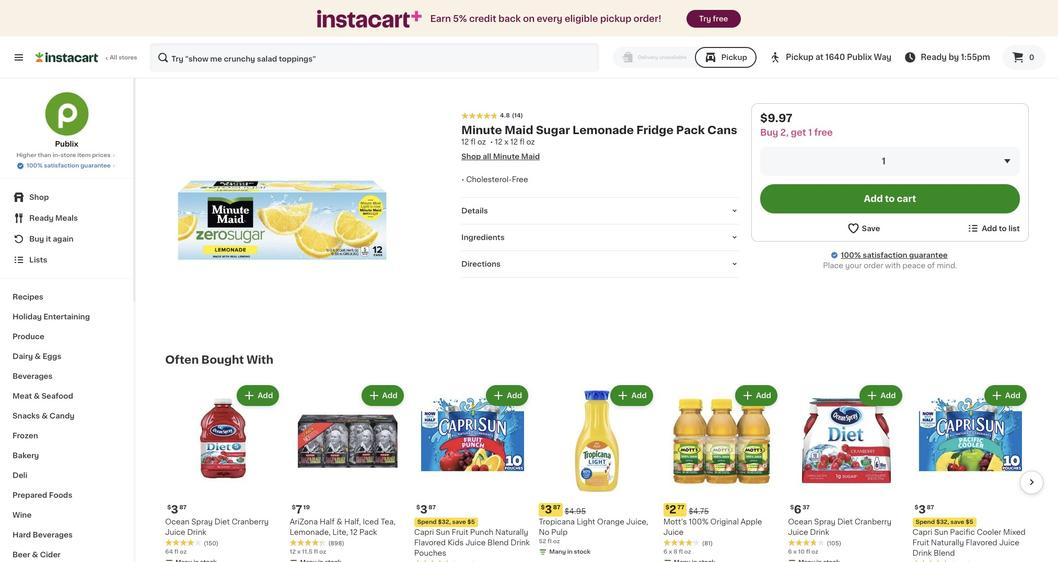 Task type: locate. For each thing, give the bounding box(es) containing it.
3 product group from the left
[[414, 384, 531, 563]]

sun left pacific
[[934, 530, 948, 537]]

store
[[61, 153, 76, 158]]

0 horizontal spatial spray
[[191, 519, 213, 526]]

diet up (105)
[[838, 519, 853, 526]]

$32, for pacific
[[936, 520, 949, 526]]

2 spray from the left
[[814, 519, 836, 526]]

0 horizontal spatial pickup
[[721, 54, 747, 61]]

& left candy
[[42, 413, 48, 420]]

0 horizontal spatial free
[[713, 15, 728, 22]]

holiday entertaining link
[[6, 307, 127, 327]]

spray up (105)
[[814, 519, 836, 526]]

& inside beer & cider link
[[32, 552, 38, 559]]

ocean up the 64 fl oz
[[165, 519, 190, 526]]

(81)
[[702, 542, 713, 547]]

all stores link
[[36, 43, 138, 72]]

100% satisfaction guarantee down higher than in-store item prices 'link'
[[27, 163, 111, 169]]

product group containing 2
[[664, 384, 780, 563]]

$ inside $ 7 19
[[292, 506, 296, 511]]

0 vertical spatial 1
[[809, 129, 812, 137]]

1 horizontal spatial ocean
[[788, 519, 813, 526]]

2 product group from the left
[[290, 384, 406, 563]]

1 horizontal spatial to
[[999, 225, 1007, 232]]

1 horizontal spatial pickup
[[786, 53, 814, 61]]

mott's 100% original apple juice
[[664, 519, 762, 537]]

0 horizontal spatial $32,
[[438, 520, 451, 526]]

$ 3 87 inside $3.87 original price: $4.95 element
[[541, 505, 561, 516]]

1 horizontal spatial $5
[[966, 520, 973, 526]]

1 horizontal spatial spend $32, save $5
[[916, 520, 973, 526]]

oz inside tropicana light orange juice, no pulp 52 fl oz
[[553, 540, 560, 545]]

save up kids
[[452, 520, 466, 526]]

1 $5 from the left
[[467, 520, 475, 526]]

meals
[[55, 215, 78, 222]]

again
[[53, 236, 74, 243]]

beverages up cider
[[33, 532, 73, 539]]

capri inside capri sun fruit punch naturally flavored kids juice blend drink pouches
[[414, 530, 434, 537]]

0 vertical spatial satisfaction
[[44, 163, 79, 169]]

0 horizontal spatial 100%
[[27, 163, 43, 169]]

prepared foods
[[13, 492, 72, 500]]

0 horizontal spatial satisfaction
[[44, 163, 79, 169]]

1 horizontal spatial blend
[[934, 551, 955, 558]]

$2.77 original price: $4.75 element
[[664, 504, 780, 518]]

0 horizontal spatial buy
[[29, 236, 44, 243]]

ready
[[921, 53, 947, 61], [29, 215, 54, 222]]

pickup inside pickup at 1640 publix way popup button
[[786, 53, 814, 61]]

x left 8
[[669, 550, 672, 556]]

2 $5 from the left
[[966, 520, 973, 526]]

buy left 2, on the right top of the page
[[760, 129, 778, 137]]

juice inside mott's 100% original apple juice
[[664, 530, 684, 537]]

• up all
[[490, 139, 493, 146]]

3 3 from the left
[[420, 505, 428, 516]]

hard beverages link
[[6, 526, 127, 546]]

1 capri from the left
[[414, 530, 434, 537]]

entertaining
[[43, 314, 90, 321]]

fruit inside capri sun fruit punch naturally flavored kids juice blend drink pouches
[[452, 530, 468, 537]]

item
[[77, 153, 91, 158]]

fl right 52
[[548, 540, 552, 545]]

0 horizontal spatial 6
[[664, 550, 667, 556]]

2 add button from the left
[[362, 387, 403, 406]]

87 for capri sun pacific cooler mixed fruit naturally flavored juice drink blend
[[927, 506, 934, 511]]

save up pacific
[[951, 520, 965, 526]]

$32, up kids
[[438, 520, 451, 526]]

8
[[674, 550, 678, 556]]

0 horizontal spatial spend
[[417, 520, 437, 526]]

1 spend $32, save $5 from the left
[[417, 520, 475, 526]]

fl right "64"
[[174, 550, 178, 556]]

0 horizontal spatial naturally
[[495, 530, 528, 537]]

& for seafood
[[34, 393, 40, 400]]

2 3 from the left
[[545, 505, 552, 516]]

x left the 11.5
[[297, 550, 301, 556]]

0 vertical spatial 100% satisfaction guarantee
[[27, 163, 111, 169]]

lemonade,
[[290, 530, 331, 537]]

1 flavored from the left
[[414, 540, 446, 547]]

candy
[[50, 413, 74, 420]]

fl right 8
[[679, 550, 683, 556]]

1 horizontal spatial ready
[[921, 53, 947, 61]]

1 3 from the left
[[171, 505, 178, 516]]

0 horizontal spatial fruit
[[452, 530, 468, 537]]

on
[[523, 15, 535, 23]]

fl right the 10
[[806, 550, 810, 556]]

spray for 3
[[191, 519, 213, 526]]

pickup down try free
[[721, 54, 747, 61]]

1 vertical spatial pack
[[359, 530, 377, 537]]

12
[[461, 139, 469, 146], [495, 139, 503, 146], [510, 139, 518, 146], [350, 530, 358, 537], [290, 550, 296, 556]]

mixed
[[1003, 530, 1026, 537]]

naturally right 'punch'
[[495, 530, 528, 537]]

1 horizontal spatial ocean spray diet cranberry juice drink
[[788, 519, 892, 537]]

fl right the 11.5
[[314, 550, 318, 556]]

6 for mott's 100% original apple juice
[[664, 550, 667, 556]]

to inside "add to list" button
[[999, 225, 1007, 232]]

pack left cans
[[676, 125, 705, 136]]

add button
[[238, 387, 278, 406], [362, 387, 403, 406], [487, 387, 527, 406], [612, 387, 652, 406], [736, 387, 777, 406], [861, 387, 901, 406], [986, 387, 1026, 406]]

3 $ 3 87 from the left
[[416, 505, 436, 516]]

with
[[247, 355, 273, 366]]

capri up pouches
[[414, 530, 434, 537]]

save
[[862, 225, 880, 232]]

1 horizontal spatial 1
[[882, 157, 886, 166]]

1 horizontal spatial spray
[[814, 519, 836, 526]]

buy
[[760, 129, 778, 137], [29, 236, 44, 243]]

free right get
[[814, 129, 833, 137]]

capri left pacific
[[913, 530, 933, 537]]

0 horizontal spatial cranberry
[[232, 519, 269, 526]]

juice up the 64 fl oz
[[165, 530, 185, 537]]

1 vertical spatial ready
[[29, 215, 54, 222]]

sun inside capri sun fruit punch naturally flavored kids juice blend drink pouches
[[436, 530, 450, 537]]

2 horizontal spatial 6
[[794, 505, 802, 516]]

2 ocean spray diet cranberry juice drink from the left
[[788, 519, 892, 537]]

2 capri from the left
[[913, 530, 933, 537]]

oz up maid
[[526, 139, 535, 146]]

tropicana
[[539, 519, 575, 526]]

1 horizontal spatial flavored
[[966, 540, 998, 547]]

4 3 from the left
[[919, 505, 926, 516]]

1 horizontal spatial shop
[[461, 153, 481, 160]]

1 horizontal spatial save
[[951, 520, 965, 526]]

pickup
[[786, 53, 814, 61], [721, 54, 747, 61]]

0 vertical spatial 100%
[[27, 163, 43, 169]]

0 button
[[1003, 45, 1046, 70]]

0 horizontal spatial pack
[[359, 530, 377, 537]]

ready for ready by 1:55pm
[[921, 53, 947, 61]]

capri sun fruit punch naturally flavored kids juice blend drink pouches
[[414, 530, 530, 558]]

hard beverages
[[13, 532, 73, 539]]

ocean for 3
[[165, 519, 190, 526]]

at
[[816, 53, 824, 61]]

bought
[[201, 355, 244, 366]]

spray for 6
[[814, 519, 836, 526]]

1 product group from the left
[[165, 384, 281, 563]]

1 spend from the left
[[417, 520, 437, 526]]

$5
[[467, 520, 475, 526], [966, 520, 973, 526]]

1 up the 'add to cart'
[[882, 157, 886, 166]]

sun up kids
[[436, 530, 450, 537]]

$5 up 'punch'
[[467, 520, 475, 526]]

pouches
[[414, 551, 446, 558]]

2 horizontal spatial 100%
[[841, 252, 861, 259]]

pickup inside pickup button
[[721, 54, 747, 61]]

minute
[[493, 153, 520, 160]]

with
[[885, 262, 901, 270]]

$5 up pacific
[[966, 520, 973, 526]]

sun for fruit
[[436, 530, 450, 537]]

& for candy
[[42, 413, 48, 420]]

0 horizontal spatial capri
[[414, 530, 434, 537]]

add for 7th product 'group' from the left
[[1005, 392, 1021, 400]]

12 down minute
[[461, 139, 469, 146]]

add to list
[[982, 225, 1020, 232]]

7 add button from the left
[[986, 387, 1026, 406]]

1 horizontal spatial diet
[[838, 519, 853, 526]]

arizona half & half, iced tea, lemonade, lite, 12 pack
[[290, 519, 396, 537]]

guarantee up the of
[[909, 252, 948, 259]]

1 cranberry from the left
[[232, 519, 269, 526]]

5 product group from the left
[[664, 384, 780, 563]]

1 vertical spatial 1
[[882, 157, 886, 166]]

shop up 'ready meals'
[[29, 194, 49, 201]]

satisfaction up place your order with peace of mind.
[[863, 252, 908, 259]]

prices
[[92, 153, 111, 158]]

spend up pouches
[[417, 520, 437, 526]]

1 horizontal spatial capri
[[913, 530, 933, 537]]

cranberry
[[232, 519, 269, 526], [855, 519, 892, 526]]

shop left all
[[461, 153, 481, 160]]

4 add button from the left
[[612, 387, 652, 406]]

oz right the 10
[[812, 550, 819, 556]]

juice inside capri sun fruit punch naturally flavored kids juice blend drink pouches
[[466, 540, 486, 547]]

1 horizontal spatial •
[[490, 139, 493, 146]]

0 vertical spatial ready
[[921, 53, 947, 61]]

1 horizontal spatial free
[[814, 129, 833, 137]]

1 vertical spatial guarantee
[[909, 252, 948, 259]]

ocean down $ 6 37
[[788, 519, 813, 526]]

ocean spray diet cranberry juice drink up (105)
[[788, 519, 892, 537]]

1 ocean spray diet cranberry juice drink from the left
[[165, 519, 269, 537]]

item carousel region
[[165, 379, 1044, 563]]

12 down half,
[[350, 530, 358, 537]]

0 vertical spatial naturally
[[495, 530, 528, 537]]

0 horizontal spatial sun
[[436, 530, 450, 537]]

0 horizontal spatial ready
[[29, 215, 54, 222]]

oz down pulp
[[553, 540, 560, 545]]

1 right get
[[809, 129, 812, 137]]

1 sun from the left
[[436, 530, 450, 537]]

1 horizontal spatial buy
[[760, 129, 778, 137]]

publix up store
[[55, 141, 78, 148]]

guarantee down "prices"
[[80, 163, 111, 169]]

0 horizontal spatial guarantee
[[80, 163, 111, 169]]

shop for shop all minute maid
[[461, 153, 481, 160]]

1 vertical spatial naturally
[[931, 540, 964, 547]]

free right "try" at the right of page
[[713, 15, 728, 22]]

5 add button from the left
[[736, 387, 777, 406]]

shop link
[[6, 187, 127, 208]]

1 diet from the left
[[215, 519, 230, 526]]

0 horizontal spatial shop
[[29, 194, 49, 201]]

0 horizontal spatial flavored
[[414, 540, 446, 547]]

& for eggs
[[35, 353, 41, 361]]

6 left 37
[[794, 505, 802, 516]]

juice down mott's
[[664, 530, 684, 537]]

0 horizontal spatial ocean spray diet cranberry juice drink
[[165, 519, 269, 537]]

3 $ from the left
[[541, 506, 545, 511]]

publix
[[847, 53, 872, 61], [55, 141, 78, 148]]

$ 3 87 for capri sun pacific cooler mixed fruit naturally flavored juice drink blend
[[915, 505, 934, 516]]

$ 3 87 for tropicana light orange juice, no pulp
[[541, 505, 561, 516]]

1 87 from the left
[[179, 506, 187, 511]]

to for cart
[[885, 195, 895, 203]]

12 left the 11.5
[[290, 550, 296, 556]]

to inside add to cart button
[[885, 195, 895, 203]]

1 vertical spatial •
[[461, 176, 464, 183]]

naturally down pacific
[[931, 540, 964, 547]]

shop all minute maid
[[461, 153, 540, 160]]

shop
[[461, 153, 481, 160], [29, 194, 49, 201]]

1 inside $9.97 buy 2, get 1 free
[[809, 129, 812, 137]]

place your order with peace of mind.
[[823, 262, 957, 270]]

spend up capri sun pacific cooler mixed fruit naturally flavored juice drink blend
[[916, 520, 935, 526]]

1 horizontal spatial 6
[[788, 550, 792, 556]]

spend for capri sun fruit punch naturally flavored kids juice blend drink pouches
[[417, 520, 437, 526]]

directions
[[461, 261, 501, 268]]

guarantee inside button
[[80, 163, 111, 169]]

spend $32, save $5 up kids
[[417, 520, 475, 526]]

0 vertical spatial buy
[[760, 129, 778, 137]]

earn 5% credit back on every eligible pickup order!
[[430, 15, 662, 23]]

try free
[[699, 15, 728, 22]]

7 product group from the left
[[913, 384, 1029, 563]]

spend $32, save $5 up pacific
[[916, 520, 973, 526]]

pickup at 1640 publix way
[[786, 53, 892, 61]]

blend
[[488, 540, 509, 547], [934, 551, 955, 558]]

1 horizontal spatial sun
[[934, 530, 948, 537]]

1 horizontal spatial $32,
[[936, 520, 949, 526]]

spend $32, save $5 for pacific
[[916, 520, 973, 526]]

100% satisfaction guarantee inside button
[[27, 163, 111, 169]]

0 vertical spatial pack
[[676, 125, 705, 136]]

1 vertical spatial shop
[[29, 194, 49, 201]]

1 save from the left
[[452, 520, 466, 526]]

1 vertical spatial free
[[814, 129, 833, 137]]

0 horizontal spatial 100% satisfaction guarantee
[[27, 163, 111, 169]]

to left the list
[[999, 225, 1007, 232]]

buy left it
[[29, 236, 44, 243]]

2 save from the left
[[951, 520, 965, 526]]

0 vertical spatial shop
[[461, 153, 481, 160]]

2 87 from the left
[[553, 506, 561, 511]]

1 horizontal spatial fruit
[[913, 540, 929, 547]]

1 vertical spatial buy
[[29, 236, 44, 243]]

3 add button from the left
[[487, 387, 527, 406]]

0 horizontal spatial blend
[[488, 540, 509, 547]]

1 horizontal spatial spend
[[916, 520, 935, 526]]

juice,
[[626, 519, 648, 526]]

(105)
[[827, 542, 841, 547]]

100% satisfaction guarantee up with
[[841, 252, 948, 259]]

4 $ 3 87 from the left
[[915, 505, 934, 516]]

0 vertical spatial blend
[[488, 540, 509, 547]]

& for cider
[[32, 552, 38, 559]]

$5 for fruit
[[467, 520, 475, 526]]

0 vertical spatial to
[[885, 195, 895, 203]]

dairy
[[13, 353, 33, 361]]

4 $ from the left
[[790, 506, 794, 511]]

1 vertical spatial publix
[[55, 141, 78, 148]]

0 vertical spatial fruit
[[452, 530, 468, 537]]

2 sun from the left
[[934, 530, 948, 537]]

(898)
[[328, 542, 344, 547]]

100% down higher
[[27, 163, 43, 169]]

bakery link
[[6, 446, 127, 466]]

6 add button from the left
[[861, 387, 901, 406]]

spend $32, save $5 for fruit
[[417, 520, 475, 526]]

ready inside 'popup button'
[[29, 215, 54, 222]]

3
[[171, 505, 178, 516], [545, 505, 552, 516], [420, 505, 428, 516], [919, 505, 926, 516]]

1 horizontal spatial pack
[[676, 125, 705, 136]]

100% up your
[[841, 252, 861, 259]]

spray up (150)
[[191, 519, 213, 526]]

12 down maid
[[510, 139, 518, 146]]

juice down 'punch'
[[466, 540, 486, 547]]

seafood
[[42, 393, 73, 400]]

4 87 from the left
[[927, 506, 934, 511]]

• left cholesterol-
[[461, 176, 464, 183]]

1 spray from the left
[[191, 519, 213, 526]]

free inside $9.97 buy 2, get 1 free
[[814, 129, 833, 137]]

0 vertical spatial free
[[713, 15, 728, 22]]

2 flavored from the left
[[966, 540, 998, 547]]

1 horizontal spatial cranberry
[[855, 519, 892, 526]]

pack
[[676, 125, 705, 136], [359, 530, 377, 537]]

deli
[[13, 472, 27, 480]]

ready up it
[[29, 215, 54, 222]]

1 vertical spatial fruit
[[913, 540, 929, 547]]

4 product group from the left
[[539, 384, 655, 559]]

0 vertical spatial publix
[[847, 53, 872, 61]]

6 $ from the left
[[666, 506, 669, 511]]

1 $32, from the left
[[438, 520, 451, 526]]

& right meat
[[34, 393, 40, 400]]

diet for 3
[[215, 519, 230, 526]]

higher than in-store item prices link
[[16, 152, 117, 160]]

spend for capri sun pacific cooler mixed fruit naturally flavored juice drink blend
[[916, 520, 935, 526]]

& inside dairy & eggs link
[[35, 353, 41, 361]]

3 87 from the left
[[429, 506, 436, 511]]

100% satisfaction guarantee
[[27, 163, 111, 169], [841, 252, 948, 259]]

service type group
[[613, 47, 757, 68]]

publix left way
[[847, 53, 872, 61]]

pickup left at
[[786, 53, 814, 61]]

than
[[38, 153, 51, 158]]

ready for ready meals
[[29, 215, 54, 222]]

diet
[[215, 519, 230, 526], [838, 519, 853, 526]]

0 horizontal spatial •
[[461, 176, 464, 183]]

& right beer
[[32, 552, 38, 559]]

credit
[[469, 15, 496, 23]]

shop for shop
[[29, 194, 49, 201]]

1 vertical spatial satisfaction
[[863, 252, 908, 259]]

cranberry for 6
[[855, 519, 892, 526]]

to left cart
[[885, 195, 895, 203]]

x left the 10
[[793, 550, 797, 556]]

2 ocean from the left
[[788, 519, 813, 526]]

& inside snacks & candy link
[[42, 413, 48, 420]]

ocean for 6
[[788, 519, 813, 526]]

capri for capri sun pacific cooler mixed fruit naturally flavored juice drink blend
[[913, 530, 933, 537]]

2 $ from the left
[[292, 506, 296, 511]]

ready left 'by' on the right
[[921, 53, 947, 61]]

blend down 'punch'
[[488, 540, 509, 547]]

0 horizontal spatial $5
[[467, 520, 475, 526]]

fruit
[[452, 530, 468, 537], [913, 540, 929, 547]]

0 horizontal spatial ocean
[[165, 519, 190, 526]]

100% inside button
[[27, 163, 43, 169]]

2 $ 3 87 from the left
[[541, 505, 561, 516]]

pickup for pickup at 1640 publix way
[[786, 53, 814, 61]]

5%
[[453, 15, 467, 23]]

flavored up pouches
[[414, 540, 446, 547]]

0 horizontal spatial to
[[885, 195, 895, 203]]

0 horizontal spatial diet
[[215, 519, 230, 526]]

apple
[[741, 519, 762, 527]]

2
[[669, 505, 677, 516]]

product group containing 6
[[788, 384, 904, 563]]

6 product group from the left
[[788, 384, 904, 563]]

$32, up capri sun pacific cooler mixed fruit naturally flavored juice drink blend
[[936, 520, 949, 526]]

in-
[[53, 153, 61, 158]]

6 left 8
[[664, 550, 667, 556]]

beverages down dairy & eggs
[[13, 373, 53, 380]]

& inside meat & seafood link
[[34, 393, 40, 400]]

blend inside capri sun fruit punch naturally flavored kids juice blend drink pouches
[[488, 540, 509, 547]]

add button for product 'group' containing 6
[[861, 387, 901, 406]]

ocean spray diet cranberry juice drink for 6
[[788, 519, 892, 537]]

2 $32, from the left
[[936, 520, 949, 526]]

87 for tropicana light orange juice, no pulp
[[553, 506, 561, 511]]

oz down minute
[[478, 139, 486, 146]]

12 up shop all minute maid
[[495, 139, 503, 146]]

$ 7 19
[[292, 505, 310, 516]]

$9.97
[[760, 113, 793, 124]]

2 vertical spatial 100%
[[689, 519, 709, 527]]

product group
[[165, 384, 281, 563], [290, 384, 406, 563], [414, 384, 531, 563], [539, 384, 655, 559], [664, 384, 780, 563], [788, 384, 904, 563], [913, 384, 1029, 563]]

punch
[[470, 530, 494, 537]]

0 horizontal spatial save
[[452, 520, 466, 526]]

1 horizontal spatial publix
[[847, 53, 872, 61]]

sun inside capri sun pacific cooler mixed fruit naturally flavored juice drink blend
[[934, 530, 948, 537]]

3 for capri sun fruit punch naturally flavored kids juice blend drink pouches
[[420, 505, 428, 516]]

2 spend from the left
[[916, 520, 935, 526]]

dairy & eggs link
[[6, 347, 127, 367]]

2 cranberry from the left
[[855, 519, 892, 526]]

add for third product 'group' from the left
[[507, 392, 522, 400]]

$32, for fruit
[[438, 520, 451, 526]]

lite,
[[333, 530, 348, 537]]

1 vertical spatial blend
[[934, 551, 955, 558]]

juice up the 10
[[788, 530, 808, 537]]

0 horizontal spatial spend $32, save $5
[[417, 520, 475, 526]]

juice for 10
[[788, 530, 808, 537]]

1 horizontal spatial 100% satisfaction guarantee
[[841, 252, 948, 259]]

0 vertical spatial guarantee
[[80, 163, 111, 169]]

satisfaction inside button
[[44, 163, 79, 169]]

87 for capri sun fruit punch naturally flavored kids juice blend drink pouches
[[429, 506, 436, 511]]

3 for tropicana light orange juice, no pulp
[[545, 505, 552, 516]]

flavored down cooler
[[966, 540, 998, 547]]

1 vertical spatial to
[[999, 225, 1007, 232]]

juice down mixed
[[999, 540, 1020, 547]]

64 fl oz
[[165, 550, 187, 556]]

Search field
[[151, 44, 598, 71]]

blend down pacific
[[934, 551, 955, 558]]

snacks & candy
[[13, 413, 74, 420]]

diet up (150)
[[215, 519, 230, 526]]

7
[[296, 505, 302, 516]]

100% down $4.75
[[689, 519, 709, 527]]

& up lite,
[[337, 519, 342, 526]]

1 vertical spatial 100% satisfaction guarantee
[[841, 252, 948, 259]]

6 left the 10
[[788, 550, 792, 556]]

2 diet from the left
[[838, 519, 853, 526]]

1 add button from the left
[[238, 387, 278, 406]]

1 horizontal spatial naturally
[[931, 540, 964, 547]]

1 horizontal spatial 100%
[[689, 519, 709, 527]]

drink
[[187, 530, 206, 537], [810, 530, 829, 537], [511, 540, 530, 547], [913, 551, 932, 558]]

1 horizontal spatial satisfaction
[[863, 252, 908, 259]]

& left eggs
[[35, 353, 41, 361]]

satisfaction down higher than in-store item prices
[[44, 163, 79, 169]]

minute maid sugar lemonade fridge pack cans image
[[174, 112, 391, 329]]

x up minute at the top
[[504, 139, 509, 146]]

ocean spray diet cranberry juice drink up (150)
[[165, 519, 269, 537]]

fl down maid
[[520, 139, 525, 146]]

free
[[713, 15, 728, 22], [814, 129, 833, 137]]

0 horizontal spatial 1
[[809, 129, 812, 137]]

product group containing 7
[[290, 384, 406, 563]]

4.8
[[500, 113, 510, 119]]

1 ocean from the left
[[165, 519, 190, 526]]

2 spend $32, save $5 from the left
[[916, 520, 973, 526]]

pack down iced
[[359, 530, 377, 537]]

pickup for pickup
[[721, 54, 747, 61]]

None search field
[[149, 43, 599, 72]]

capri inside capri sun pacific cooler mixed fruit naturally flavored juice drink blend
[[913, 530, 933, 537]]

wine link
[[6, 506, 127, 526]]



Task type: describe. For each thing, give the bounding box(es) containing it.
1640
[[826, 53, 845, 61]]

pulp
[[551, 530, 568, 537]]

12 inside arizona half & half, iced tea, lemonade, lite, 12 pack
[[350, 530, 358, 537]]

get
[[791, 129, 806, 137]]

drink inside capri sun pacific cooler mixed fruit naturally flavored juice drink blend
[[913, 551, 932, 558]]

$9.97 buy 2, get 1 free
[[760, 113, 833, 137]]

52
[[539, 540, 546, 545]]

meat
[[13, 393, 32, 400]]

fl down minute
[[471, 139, 476, 146]]

details button
[[461, 206, 739, 216]]

order!
[[634, 15, 662, 23]]

tea,
[[381, 519, 396, 526]]

frozen
[[13, 433, 38, 440]]

all
[[483, 153, 491, 160]]

0 horizontal spatial publix
[[55, 141, 78, 148]]

to for list
[[999, 225, 1007, 232]]

100% inside mott's 100% original apple juice
[[689, 519, 709, 527]]

ready by 1:55pm link
[[904, 51, 990, 64]]

cranberry for 3
[[232, 519, 269, 526]]

x for mott's 100% original apple juice
[[669, 550, 672, 556]]

pacific
[[950, 530, 975, 537]]

beer
[[13, 552, 30, 559]]

instacart logo image
[[36, 51, 98, 64]]

mott's
[[664, 519, 687, 527]]

7 $ from the left
[[915, 506, 919, 511]]

12 x 11.5 fl oz
[[290, 550, 326, 556]]

cholesterol-
[[466, 176, 512, 183]]

add button for 7th product 'group' from the left
[[986, 387, 1026, 406]]

sugar
[[536, 125, 570, 136]]

add button for fourth product 'group' from the right
[[612, 387, 652, 406]]

x for arizona half & half, iced tea, lemonade, lite, 12 pack
[[297, 550, 301, 556]]

capri for capri sun fruit punch naturally flavored kids juice blend drink pouches
[[414, 530, 434, 537]]

holiday entertaining
[[13, 314, 90, 321]]

often bought with
[[165, 355, 273, 366]]

beverages link
[[6, 367, 127, 387]]

lists
[[29, 257, 47, 264]]

add for fourth product 'group' from the right
[[632, 392, 647, 400]]

flavored inside capri sun fruit punch naturally flavored kids juice blend drink pouches
[[414, 540, 446, 547]]

pack inside arizona half & half, iced tea, lemonade, lite, 12 pack
[[359, 530, 377, 537]]

original
[[711, 519, 739, 527]]

frozen link
[[6, 426, 127, 446]]

100% satisfaction guarantee button
[[16, 160, 117, 170]]

earn
[[430, 15, 451, 23]]

$ inside $ 6 37
[[790, 506, 794, 511]]

oz right "64"
[[180, 550, 187, 556]]

0 vertical spatial •
[[490, 139, 493, 146]]

64
[[165, 550, 173, 556]]

lemonade
[[573, 125, 634, 136]]

3 for capri sun pacific cooler mixed fruit naturally flavored juice drink blend
[[919, 505, 926, 516]]

every
[[537, 15, 563, 23]]

ingredients button
[[461, 233, 739, 243]]

add button for third product 'group' from the left
[[487, 387, 527, 406]]

list
[[1009, 225, 1020, 232]]

buy inside $9.97 buy 2, get 1 free
[[760, 129, 778, 137]]

meat & seafood link
[[6, 387, 127, 407]]

half,
[[344, 519, 361, 526]]

it
[[46, 236, 51, 243]]

flavored inside capri sun pacific cooler mixed fruit naturally flavored juice drink blend
[[966, 540, 998, 547]]

0 vertical spatial beverages
[[13, 373, 53, 380]]

add button for product 'group' containing 2
[[736, 387, 777, 406]]

$ 3 87 for capri sun fruit punch naturally flavored kids juice blend drink pouches
[[416, 505, 436, 516]]

half
[[320, 519, 335, 526]]

order
[[864, 262, 884, 270]]

(150)
[[204, 542, 218, 547]]

oz right 8
[[684, 550, 691, 556]]

(14) button
[[512, 112, 523, 120]]

$ inside the $ 2 77
[[666, 506, 669, 511]]

minute
[[461, 125, 502, 136]]

1 vertical spatial 100%
[[841, 252, 861, 259]]

buy it again link
[[6, 229, 127, 250]]

$5 for pacific
[[966, 520, 973, 526]]

pickup
[[600, 15, 632, 23]]

many
[[549, 550, 566, 556]]

prepared foods link
[[6, 486, 127, 506]]

ready meals link
[[6, 208, 127, 229]]

arizona
[[290, 519, 318, 526]]

snacks & candy link
[[6, 407, 127, 426]]

mind.
[[937, 262, 957, 270]]

add button for product 'group' containing 7
[[362, 387, 403, 406]]

cider
[[40, 552, 61, 559]]

1 $ 3 87 from the left
[[167, 505, 187, 516]]

$ 6 37
[[790, 505, 810, 516]]

save for fruit
[[452, 520, 466, 526]]

oz right the 11.5
[[319, 550, 326, 556]]

express icon image
[[317, 10, 422, 27]]

add to cart
[[864, 195, 916, 203]]

5 $ from the left
[[416, 506, 420, 511]]

many in stock
[[549, 550, 591, 556]]

pickup at 1640 publix way button
[[769, 43, 892, 72]]

stock
[[574, 550, 591, 556]]

fl inside tropicana light orange juice, no pulp 52 fl oz
[[548, 540, 552, 545]]

$3.87 original price: $4.95 element
[[539, 504, 655, 518]]

1 inside field
[[882, 157, 886, 166]]

capri sun pacific cooler mixed fruit naturally flavored juice drink blend
[[913, 530, 1026, 558]]

add to list button
[[967, 222, 1020, 235]]

often
[[165, 355, 199, 366]]

publix inside popup button
[[847, 53, 872, 61]]

foods
[[49, 492, 72, 500]]

naturally inside capri sun pacific cooler mixed fruit naturally flavored juice drink blend
[[931, 540, 964, 547]]

way
[[874, 53, 892, 61]]

higher than in-store item prices
[[16, 153, 111, 158]]

1 field
[[760, 147, 1020, 176]]

fruit inside capri sun pacific cooler mixed fruit naturally flavored juice drink blend
[[913, 540, 929, 547]]

produce link
[[6, 327, 127, 347]]

& inside arizona half & half, iced tea, lemonade, lite, 12 pack
[[337, 519, 342, 526]]

back
[[499, 15, 521, 23]]

cart
[[897, 195, 916, 203]]

add to cart button
[[760, 184, 1020, 214]]

recipes link
[[6, 287, 127, 307]]

add for product 'group' containing 7
[[382, 392, 398, 400]]

drink inside capri sun fruit punch naturally flavored kids juice blend drink pouches
[[511, 540, 530, 547]]

6 x 10 fl oz
[[788, 550, 819, 556]]

naturally inside capri sun fruit punch naturally flavored kids juice blend drink pouches
[[495, 530, 528, 537]]

6 for ocean spray diet cranberry juice drink
[[788, 550, 792, 556]]

ready by 1:55pm
[[921, 53, 990, 61]]

11.5
[[302, 550, 313, 556]]

ocean spray diet cranberry juice drink for 3
[[165, 519, 269, 537]]

buy inside 'link'
[[29, 236, 44, 243]]

add for product 'group' containing 6
[[881, 392, 896, 400]]

• cholesterol-free
[[461, 176, 528, 183]]

juice for oz
[[165, 530, 185, 537]]

save for pacific
[[951, 520, 965, 526]]

add button for 1st product 'group'
[[238, 387, 278, 406]]

blend inside capri sun pacific cooler mixed fruit naturally flavored juice drink blend
[[934, 551, 955, 558]]

details
[[461, 208, 488, 215]]

77
[[678, 506, 685, 511]]

publix logo image
[[44, 91, 90, 137]]

1 vertical spatial beverages
[[33, 532, 73, 539]]

sun for pacific
[[934, 530, 948, 537]]

diet for 6
[[838, 519, 853, 526]]

eggs
[[43, 353, 61, 361]]

juice for 8
[[664, 530, 684, 537]]

place
[[823, 262, 844, 270]]

iced
[[363, 519, 379, 526]]

juice inside capri sun pacific cooler mixed fruit naturally flavored juice drink blend
[[999, 540, 1020, 547]]

free
[[512, 176, 528, 183]]

orange
[[597, 519, 625, 526]]

1 $ from the left
[[167, 506, 171, 511]]

add for 1st product 'group'
[[258, 392, 273, 400]]

1:55pm
[[961, 53, 990, 61]]

beer & cider link
[[6, 546, 127, 563]]

cooler
[[977, 530, 1002, 537]]

add for product 'group' containing 2
[[756, 392, 771, 400]]

x for ocean spray diet cranberry juice drink
[[793, 550, 797, 556]]

1 horizontal spatial guarantee
[[909, 252, 948, 259]]

$4.75
[[689, 509, 709, 516]]

save button
[[847, 222, 880, 235]]



Task type: vqa. For each thing, say whether or not it's contained in the screenshot.
the Instacart Sweepstakes Rules
no



